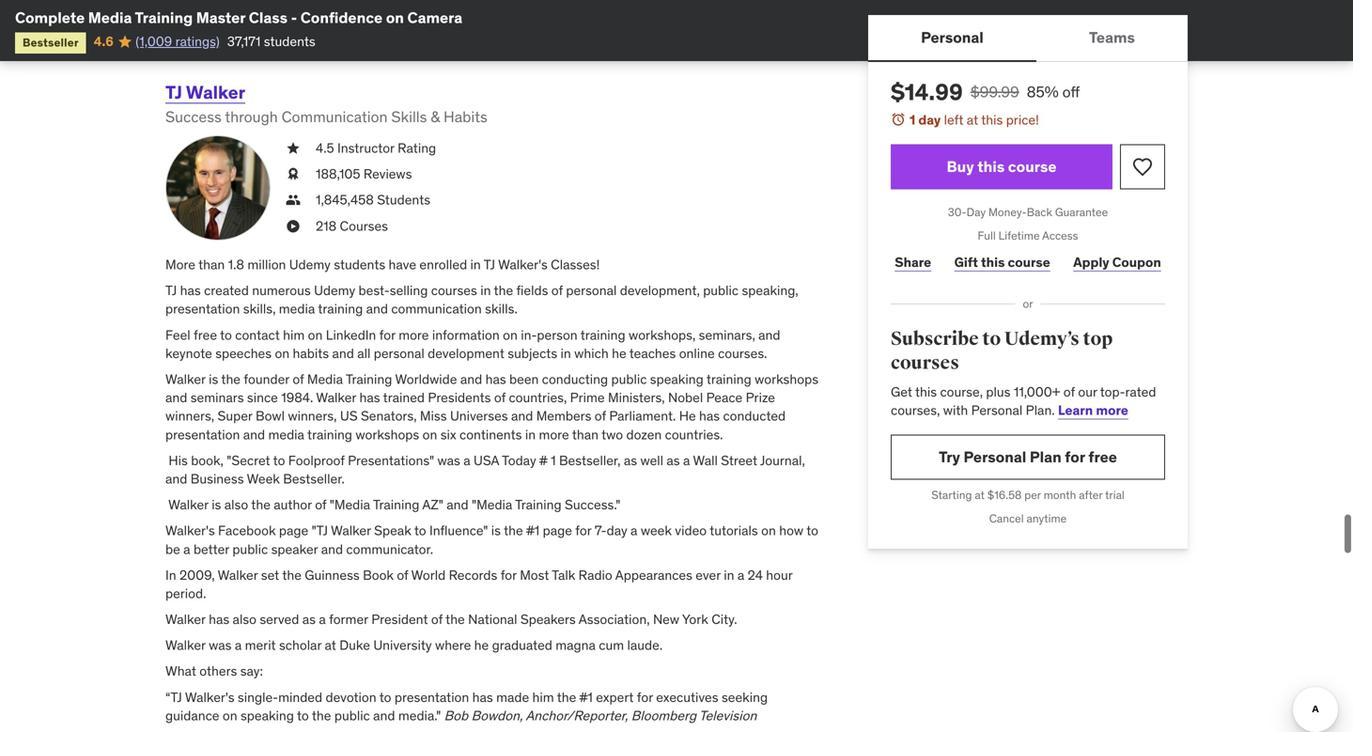 Task type: describe. For each thing, give the bounding box(es) containing it.
walker down period.
[[165, 611, 206, 628]]

speaking,
[[742, 282, 799, 299]]

public inside "tj walker's single-minded devotion to presentation has made him the #1 expert for executives seeking guidance on speaking to the public and media."
[[335, 707, 370, 724]]

courses,
[[891, 402, 940, 419]]

success
[[165, 107, 222, 127]]

#1 inside more than 1.8 million udemy students have enrolled in tj walker's classes! tj has created numerous udemy best-selling courses in the fields of personal development, public speaking, presentation skills, media training and communication skills. feel free to contact him on linkedin for more information on in-person training workshops, seminars, and keynote speeches on habits and all personal development subjects in which he teaches online courses. walker is the founder of media training worldwide and has been conducting public speaking training workshops and seminars since 1984. walker has trained presidents of countries, prime ministers, nobel peace prize winners, super bowl winners, us senators, miss universes and members of parliament. he has conducted presentation and media training workshops on six continents in more than two dozen countries. his book, "secret to foolproof presentations" was a usa today # 1 bestseller, as well as a wall street journal, and business week bestseller. walker is also the author of "media training az" and "media training success." walker's facebook page "tj walker speak to influence" is the #1 page for 7-day a week video tutorials on how to be a better public speaker and communicator. in 2009, walker set the guinness book of world records for most talk radio appearances ever in a 24 hour period. walker has also served as a former president of the national speakers association, new york city. walker was a merit scholar at duke university where he graduated magna cum laude. what others say:
[[527, 522, 540, 539]]

members
[[537, 408, 592, 425]]

six
[[441, 426, 457, 443]]

which
[[575, 345, 609, 362]]

in right "ever" on the bottom
[[724, 567, 735, 584]]

walker up what
[[165, 637, 206, 654]]

founder
[[244, 371, 290, 388]]

better
[[194, 541, 229, 558]]

has down more
[[180, 282, 201, 299]]

at inside more than 1.8 million udemy students have enrolled in tj walker's classes! tj has created numerous udemy best-selling courses in the fields of personal development, public speaking, presentation skills, media training and communication skills. feel free to contact him on linkedin for more information on in-person training workshops, seminars, and keynote speeches on habits and all personal development subjects in which he teaches online courses. walker is the founder of media training worldwide and has been conducting public speaking training workshops and seminars since 1984. walker has trained presidents of countries, prime ministers, nobel peace prize winners, super bowl winners, us senators, miss universes and members of parliament. he has conducted presentation and media training workshops on six continents in more than two dozen countries. his book, "secret to foolproof presentations" was a usa today # 1 bestseller, as well as a wall street journal, and business week bestseller. walker is also the author of "media training az" and "media training success." walker's facebook page "tj walker speak to influence" is the #1 page for 7-day a week video tutorials on how to be a better public speaker and communicator. in 2009, walker set the guinness book of world records for most talk radio appearances ever in a 24 hour period. walker has also served as a former president of the national speakers association, new york city. walker was a merit scholar at duke university where he graduated magna cum laude. what others say:
[[325, 637, 336, 654]]

bestseller.
[[283, 471, 345, 487]]

president
[[372, 611, 428, 628]]

served
[[260, 611, 299, 628]]

0 vertical spatial at
[[967, 111, 979, 128]]

in-
[[521, 327, 537, 343]]

and inside "tj walker's single-minded devotion to presentation has made him the #1 expert for executives seeking guidance on speaking to the public and media."
[[373, 707, 395, 724]]

of up universes
[[494, 389, 506, 406]]

this down $99.99
[[982, 111, 1003, 128]]

this for get
[[916, 383, 937, 400]]

through
[[225, 107, 278, 127]]

the right set
[[282, 567, 302, 584]]

journal,
[[761, 452, 805, 469]]

0 vertical spatial walker's
[[498, 256, 548, 273]]

to right how
[[807, 522, 819, 539]]

habits
[[444, 107, 488, 127]]

to right speak
[[414, 522, 426, 539]]

buy this course
[[947, 157, 1057, 176]]

television
[[699, 707, 757, 724]]

0 horizontal spatial students
[[264, 33, 316, 50]]

a left "24"
[[738, 567, 745, 584]]

for left most
[[501, 567, 517, 584]]

public up ministers,
[[612, 371, 647, 388]]

and down "tj
[[321, 541, 343, 558]]

information
[[432, 327, 500, 343]]

0 vertical spatial personal
[[566, 282, 617, 299]]

to down minded
[[297, 707, 309, 724]]

1 "media from the left
[[330, 496, 370, 513]]

and down linkedin
[[332, 345, 354, 362]]

courses inside subscribe to udemy's top courses
[[891, 352, 960, 375]]

1 vertical spatial presentation
[[165, 426, 240, 443]]

walker down business
[[168, 496, 209, 513]]

million
[[248, 256, 286, 273]]

week
[[641, 522, 672, 539]]

course for gift this course
[[1008, 254, 1051, 271]]

xsmall image for 1,845,458 students
[[286, 191, 301, 209]]

has left been
[[486, 371, 506, 388]]

walker right "tj
[[331, 522, 371, 539]]

author
[[274, 496, 312, 513]]

and down his
[[165, 471, 187, 487]]

conducted
[[723, 408, 786, 425]]

back
[[1027, 205, 1053, 220]]

what
[[165, 663, 196, 680]]

85%
[[1027, 82, 1059, 102]]

of up two
[[595, 408, 606, 425]]

anytime
[[1027, 511, 1067, 526]]

1 vertical spatial than
[[572, 426, 599, 443]]

free inside more than 1.8 million udemy students have enrolled in tj walker's classes! tj has created numerous udemy best-selling courses in the fields of personal development, public speaking, presentation skills, media training and communication skills. feel free to contact him on linkedin for more information on in-person training workshops, seminars, and keynote speeches on habits and all personal development subjects in which he teaches online courses. walker is the founder of media training worldwide and has been conducting public speaking training workshops and seminars since 1984. walker has trained presidents of countries, prime ministers, nobel peace prize winners, super bowl winners, us senators, miss universes and members of parliament. he has conducted presentation and media training workshops on six continents in more than two dozen countries. his book, "secret to foolproof presentations" was a usa today # 1 bestseller, as well as a wall street journal, and business week bestseller. walker is also the author of "media training az" and "media training success." walker's facebook page "tj walker speak to influence" is the #1 page for 7-day a week video tutorials on how to be a better public speaker and communicator. in 2009, walker set the guinness book of world records for most talk radio appearances ever in a 24 hour period. walker has also served as a former president of the national speakers association, new york city. walker was a merit scholar at duke university where he graduated magna cum laude. what others say:
[[194, 327, 217, 343]]

be
[[165, 541, 180, 558]]

guinness
[[305, 567, 360, 584]]

0 horizontal spatial personal
[[374, 345, 425, 362]]

in right enrolled
[[471, 256, 481, 273]]

person
[[537, 327, 578, 343]]

influence"
[[430, 522, 488, 539]]

learn
[[1059, 402, 1094, 419]]

media."
[[398, 707, 441, 724]]

personal button
[[869, 15, 1037, 60]]

minded
[[278, 689, 323, 706]]

video
[[675, 522, 707, 539]]

1 horizontal spatial workshops
[[755, 371, 819, 388]]

this for buy
[[978, 157, 1005, 176]]

the up skills.
[[494, 282, 513, 299]]

a left week
[[631, 522, 638, 539]]

day inside more than 1.8 million udemy students have enrolled in tj walker's classes! tj has created numerous udemy best-selling courses in the fields of personal development, public speaking, presentation skills, media training and communication skills. feel free to contact him on linkedin for more information on in-person training workshops, seminars, and keynote speeches on habits and all personal development subjects in which he teaches online courses. walker is the founder of media training worldwide and has been conducting public speaking training workshops and seminars since 1984. walker has trained presidents of countries, prime ministers, nobel peace prize winners, super bowl winners, us senators, miss universes and members of parliament. he has conducted presentation and media training workshops on six continents in more than two dozen countries. his book, "secret to foolproof presentations" was a usa today # 1 bestseller, as well as a wall street journal, and business week bestseller. walker is also the author of "media training az" and "media training success." walker's facebook page "tj walker speak to influence" is the #1 page for 7-day a week video tutorials on how to be a better public speaker and communicator. in 2009, walker set the guinness book of world records for most talk radio appearances ever in a 24 hour period. walker has also served as a former president of the national speakers association, new york city. walker was a merit scholar at duke university where he graduated magna cum laude. what others say:
[[607, 522, 628, 539]]

courses inside more than 1.8 million udemy students have enrolled in tj walker's classes! tj has created numerous udemy best-selling courses in the fields of personal development, public speaking, presentation skills, media training and communication skills. feel free to contact him on linkedin for more information on in-person training workshops, seminars, and keynote speeches on habits and all personal development subjects in which he teaches online courses. walker is the founder of media training worldwide and has been conducting public speaking training workshops and seminars since 1984. walker has trained presidents of countries, prime ministers, nobel peace prize winners, super bowl winners, us senators, miss universes and members of parliament. he has conducted presentation and media training workshops on six continents in more than two dozen countries. his book, "secret to foolproof presentations" was a usa today # 1 bestseller, as well as a wall street journal, and business week bestseller. walker is also the author of "media training az" and "media training success." walker's facebook page "tj walker speak to influence" is the #1 page for 7-day a week video tutorials on how to be a better public speaker and communicator. in 2009, walker set the guinness book of world records for most talk radio appearances ever in a 24 hour period. walker has also served as a former president of the national speakers association, new york city. walker was a merit scholar at duke university where he graduated magna cum laude. what others say:
[[431, 282, 477, 299]]

off
[[1063, 82, 1081, 102]]

for right plan
[[1065, 447, 1086, 467]]

2 horizontal spatial more
[[1096, 402, 1129, 419]]

lifetime
[[999, 228, 1040, 243]]

plan.
[[1026, 402, 1055, 419]]

prize
[[746, 389, 776, 406]]

has up senators,
[[360, 389, 380, 406]]

of up the where
[[431, 611, 443, 628]]

public down facebook
[[233, 541, 268, 558]]

parliament.
[[610, 408, 676, 425]]

"tj
[[312, 522, 328, 539]]

0 horizontal spatial was
[[209, 637, 232, 654]]

for inside "tj walker's single-minded devotion to presentation has made him the #1 expert for executives seeking guidance on speaking to the public and media."
[[637, 689, 653, 706]]

training up linkedin
[[318, 301, 363, 317]]

where
[[435, 637, 471, 654]]

xsmall image for 188,105 reviews
[[286, 165, 301, 184]]

bowl
[[256, 408, 285, 425]]

tj walker success through communication skills & habits
[[165, 81, 488, 127]]

skills.
[[485, 301, 518, 317]]

countries.
[[665, 426, 723, 443]]

has down 2009,
[[209, 611, 230, 628]]

magna
[[556, 637, 596, 654]]

0 vertical spatial presentation
[[165, 301, 240, 317]]

in down person
[[561, 345, 571, 362]]

(1,009 ratings)
[[136, 33, 220, 50]]

walker's inside "tj walker's single-minded devotion to presentation has made him the #1 expert for executives seeking guidance on speaking to the public and media."
[[185, 689, 235, 706]]

and down countries,
[[511, 408, 533, 425]]

on left how
[[762, 522, 776, 539]]

0 horizontal spatial than
[[198, 256, 225, 273]]

1 horizontal spatial as
[[624, 452, 637, 469]]

top
[[1083, 328, 1113, 351]]

and up "presidents"
[[461, 371, 482, 388]]

37,171 students
[[227, 33, 316, 50]]

the up most
[[504, 522, 523, 539]]

has right he
[[699, 408, 720, 425]]

4.5
[[316, 140, 334, 157]]

for right linkedin
[[379, 327, 396, 343]]

teams
[[1090, 28, 1136, 47]]

walker up us
[[316, 389, 356, 406]]

on inside "tj walker's single-minded devotion to presentation has made him the #1 expert for executives seeking guidance on speaking to the public and media."
[[223, 707, 237, 724]]

worldwide
[[395, 371, 457, 388]]

learn more
[[1059, 402, 1129, 419]]

buy this course button
[[891, 144, 1113, 190]]

he
[[679, 408, 696, 425]]

a left wall on the right of the page
[[683, 452, 690, 469]]

presentations"
[[348, 452, 434, 469]]

0 vertical spatial media
[[279, 301, 315, 317]]

course,
[[941, 383, 983, 400]]

alarm image
[[891, 112, 906, 127]]

4.5 instructor rating
[[316, 140, 436, 157]]

training down us
[[307, 426, 352, 443]]

the down week
[[251, 496, 271, 513]]

plus
[[987, 383, 1011, 400]]

&
[[431, 107, 440, 127]]

seminars
[[191, 389, 244, 406]]

0 horizontal spatial as
[[302, 611, 316, 628]]

this for gift
[[981, 254, 1005, 271]]

-
[[291, 8, 297, 27]]

and up courses.
[[759, 327, 781, 343]]

2 horizontal spatial as
[[667, 452, 680, 469]]

try
[[939, 447, 961, 467]]

11,000+
[[1014, 383, 1061, 400]]

and down bowl
[[243, 426, 265, 443]]

anchor/reporter,
[[526, 707, 628, 724]]

laude.
[[628, 637, 663, 654]]

walker left set
[[218, 567, 258, 584]]

bob bowdon, anchor/reporter, bloomberg television
[[444, 707, 757, 724]]

and down best-
[[366, 301, 388, 317]]

scholar
[[279, 637, 322, 654]]

218 courses
[[316, 217, 388, 234]]

created
[[204, 282, 249, 299]]

communicator.
[[346, 541, 433, 558]]

book,
[[191, 452, 224, 469]]

0 vertical spatial is
[[209, 371, 218, 388]]

set
[[261, 567, 279, 584]]

seeking
[[722, 689, 768, 706]]

been
[[510, 371, 539, 388]]

speaking inside "tj walker's single-minded devotion to presentation has made him the #1 expert for executives seeking guidance on speaking to the public and media."
[[241, 707, 294, 724]]

1 vertical spatial tj
[[484, 256, 495, 273]]

made
[[496, 689, 529, 706]]

the up the where
[[446, 611, 465, 628]]

the up seminars
[[221, 371, 241, 388]]

1,845,458 students
[[316, 192, 431, 208]]

speaking inside more than 1.8 million udemy students have enrolled in tj walker's classes! tj has created numerous udemy best-selling courses in the fields of personal development, public speaking, presentation skills, media training and communication skills. feel free to contact him on linkedin for more information on in-person training workshops, seminars, and keynote speeches on habits and all personal development subjects in which he teaches online courses. walker is the founder of media training worldwide and has been conducting public speaking training workshops and seminars since 1984. walker has trained presidents of countries, prime ministers, nobel peace prize winners, super bowl winners, us senators, miss universes and members of parliament. he has conducted presentation and media training workshops on six continents in more than two dozen countries. his book, "secret to foolproof presentations" was a usa today # 1 bestseller, as well as a wall street journal, and business week bestseller. walker is also the author of "media training az" and "media training success." walker's facebook page "tj walker speak to influence" is the #1 page for 7-day a week video tutorials on how to be a better public speaker and communicator. in 2009, walker set the guinness book of world records for most talk radio appearances ever in a 24 hour period. walker has also served as a former president of the national speakers association, new york city. walker was a merit scholar at duke university where he graduated magna cum laude. what others say:
[[650, 371, 704, 388]]

york
[[682, 611, 709, 628]]

others
[[200, 663, 237, 680]]

the up anchor/reporter,
[[557, 689, 577, 706]]

wall
[[693, 452, 718, 469]]

2 winners, from the left
[[288, 408, 337, 425]]

of right book
[[397, 567, 409, 584]]

left
[[944, 111, 964, 128]]

of up 1984.
[[293, 371, 304, 388]]

radio
[[579, 567, 613, 584]]



Task type: vqa. For each thing, say whether or not it's contained in the screenshot.
Influence"
yes



Task type: locate. For each thing, give the bounding box(es) containing it.
to right devotion
[[380, 689, 392, 706]]

courses.
[[718, 345, 768, 362]]

1 inside more than 1.8 million udemy students have enrolled in tj walker's classes! tj has created numerous udemy best-selling courses in the fields of personal development, public speaking, presentation skills, media training and communication skills. feel free to contact him on linkedin for more information on in-person training workshops, seminars, and keynote speeches on habits and all personal development subjects in which he teaches online courses. walker is the founder of media training worldwide and has been conducting public speaking training workshops and seminars since 1984. walker has trained presidents of countries, prime ministers, nobel peace prize winners, super bowl winners, us senators, miss universes and members of parliament. he has conducted presentation and media training workshops on six continents in more than two dozen countries. his book, "secret to foolproof presentations" was a usa today # 1 bestseller, as well as a wall street journal, and business week bestseller. walker is also the author of "media training az" and "media training success." walker's facebook page "tj walker speak to influence" is the #1 page for 7-day a week video tutorials on how to be a better public speaker and communicator. in 2009, walker set the guinness book of world records for most talk radio appearances ever in a 24 hour period. walker has also served as a former president of the national speakers association, new york city. walker was a merit scholar at duke university where he graduated magna cum laude. what others say:
[[551, 452, 556, 469]]

1 vertical spatial was
[[209, 637, 232, 654]]

1 vertical spatial he
[[474, 637, 489, 654]]

1 horizontal spatial courses
[[891, 352, 960, 375]]

xsmall image left 4.5
[[286, 139, 301, 158]]

communication
[[391, 301, 482, 317]]

foolproof
[[288, 452, 345, 469]]

miss
[[420, 408, 447, 425]]

habits
[[293, 345, 329, 362]]

1 vertical spatial free
[[1089, 447, 1118, 467]]

0 vertical spatial udemy
[[289, 256, 331, 273]]

he down national
[[474, 637, 489, 654]]

a left the usa
[[464, 452, 471, 469]]

1 vertical spatial is
[[212, 496, 221, 513]]

presentation
[[165, 301, 240, 317], [165, 426, 240, 443], [395, 689, 469, 706]]

day left the left
[[919, 111, 941, 128]]

former
[[329, 611, 368, 628]]

0 vertical spatial he
[[612, 345, 627, 362]]

1 horizontal spatial "media
[[472, 496, 513, 513]]

udemy left best-
[[314, 282, 356, 299]]

course inside button
[[1009, 157, 1057, 176]]

training up which
[[581, 327, 626, 343]]

1 xsmall image from the top
[[286, 139, 301, 158]]

1 right alarm 'icon' on the top right
[[910, 111, 916, 128]]

1 vertical spatial udemy
[[314, 282, 356, 299]]

0 horizontal spatial page
[[279, 522, 309, 539]]

him inside more than 1.8 million udemy students have enrolled in tj walker's classes! tj has created numerous udemy best-selling courses in the fields of personal development, public speaking, presentation skills, media training and communication skills. feel free to contact him on linkedin for more information on in-person training workshops, seminars, and keynote speeches on habits and all personal development subjects in which he teaches online courses. walker is the founder of media training worldwide and has been conducting public speaking training workshops and seminars since 1984. walker has trained presidents of countries, prime ministers, nobel peace prize winners, super bowl winners, us senators, miss universes and members of parliament. he has conducted presentation and media training workshops on six continents in more than two dozen countries. his book, "secret to foolproof presentations" was a usa today # 1 bestseller, as well as a wall street journal, and business week bestseller. walker is also the author of "media training az" and "media training success." walker's facebook page "tj walker speak to influence" is the #1 page for 7-day a week video tutorials on how to be a better public speaker and communicator. in 2009, walker set the guinness book of world records for most talk radio appearances ever in a 24 hour period. walker has also served as a former president of the national speakers association, new york city. walker was a merit scholar at duke university where he graduated magna cum laude. what others say:
[[283, 327, 305, 343]]

0 vertical spatial courses
[[431, 282, 477, 299]]

1 vertical spatial more
[[1096, 402, 1129, 419]]

personal inside button
[[921, 28, 984, 47]]

"tj walker's single-minded devotion to presentation has made him the #1 expert for executives seeking guidance on speaking to the public and media."
[[165, 689, 768, 724]]

in up skills.
[[481, 282, 491, 299]]

0 vertical spatial tj
[[165, 81, 182, 103]]

a left "former" at bottom
[[319, 611, 326, 628]]

0 vertical spatial #1
[[527, 522, 540, 539]]

2 vertical spatial at
[[325, 637, 336, 654]]

of inside get this course, plus 11,000+ of our top-rated courses, with personal plan.
[[1064, 383, 1075, 400]]

1 vertical spatial speaking
[[241, 707, 294, 724]]

0 vertical spatial speaking
[[650, 371, 704, 388]]

workshops
[[755, 371, 819, 388], [356, 426, 420, 443]]

bestseller,
[[559, 452, 621, 469]]

is up seminars
[[209, 371, 218, 388]]

of
[[552, 282, 563, 299], [293, 371, 304, 388], [1064, 383, 1075, 400], [494, 389, 506, 406], [595, 408, 606, 425], [315, 496, 327, 513], [397, 567, 409, 584], [431, 611, 443, 628]]

1 vertical spatial also
[[233, 611, 257, 628]]

1 vertical spatial students
[[334, 256, 386, 273]]

try personal plan for free link
[[891, 435, 1166, 480]]

personal inside get this course, plus 11,000+ of our top-rated courses, with personal plan.
[[972, 402, 1023, 419]]

1 horizontal spatial winners,
[[288, 408, 337, 425]]

with
[[944, 402, 969, 419]]

ever
[[696, 567, 721, 584]]

1 vertical spatial 1
[[551, 452, 556, 469]]

graduated
[[492, 637, 553, 654]]

month
[[1044, 488, 1077, 502]]

this
[[982, 111, 1003, 128], [978, 157, 1005, 176], [981, 254, 1005, 271], [916, 383, 937, 400]]

this up courses,
[[916, 383, 937, 400]]

the down minded
[[312, 707, 331, 724]]

as up the 'scholar'
[[302, 611, 316, 628]]

this inside get this course, plus 11,000+ of our top-rated courses, with personal plan.
[[916, 383, 937, 400]]

wishlist image
[[1132, 156, 1154, 178]]

1 horizontal spatial day
[[919, 111, 941, 128]]

0 horizontal spatial winners,
[[165, 408, 214, 425]]

have
[[389, 256, 416, 273]]

on left 'habits' on the top of page
[[275, 345, 290, 362]]

of up "tj
[[315, 496, 327, 513]]

1.8
[[228, 256, 244, 273]]

0 vertical spatial also
[[224, 496, 248, 513]]

more down communication
[[399, 327, 429, 343]]

walker's up guidance
[[185, 689, 235, 706]]

walker down keynote
[[165, 371, 206, 388]]

1 vertical spatial xsmall image
[[286, 217, 301, 235]]

0 vertical spatial him
[[283, 327, 305, 343]]

super
[[218, 408, 253, 425]]

1 horizontal spatial speaking
[[650, 371, 704, 388]]

2 "media from the left
[[472, 496, 513, 513]]

to up speeches
[[220, 327, 232, 343]]

him right "made"
[[533, 689, 554, 706]]

xsmall image for 4.5 instructor rating
[[286, 139, 301, 158]]

a left merit
[[235, 637, 242, 654]]

in up today
[[525, 426, 536, 443]]

training up peace
[[707, 371, 752, 388]]

students down the -
[[264, 33, 316, 50]]

in
[[471, 256, 481, 273], [481, 282, 491, 299], [561, 345, 571, 362], [525, 426, 536, 443], [724, 567, 735, 584]]

for left 7-
[[576, 522, 592, 539]]

1 right #
[[551, 452, 556, 469]]

to
[[220, 327, 232, 343], [983, 328, 1001, 351], [273, 452, 285, 469], [414, 522, 426, 539], [807, 522, 819, 539], [380, 689, 392, 706], [297, 707, 309, 724]]

personal down plus
[[972, 402, 1023, 419]]

1 horizontal spatial page
[[543, 522, 572, 539]]

2 xsmall image from the top
[[286, 217, 301, 235]]

also up merit
[[233, 611, 257, 628]]

$14.99 $99.99 85% off
[[891, 78, 1081, 106]]

gift
[[955, 254, 979, 271]]

him up 'habits' on the top of page
[[283, 327, 305, 343]]

1 horizontal spatial than
[[572, 426, 599, 443]]

media down 'habits' on the top of page
[[307, 371, 343, 388]]

bestseller
[[23, 35, 79, 50]]

0 vertical spatial xsmall image
[[286, 139, 301, 158]]

universes
[[450, 408, 508, 425]]

course down lifetime
[[1008, 254, 1051, 271]]

communication
[[282, 107, 388, 127]]

to up week
[[273, 452, 285, 469]]

records
[[449, 567, 498, 584]]

street
[[721, 452, 758, 469]]

0 horizontal spatial media
[[88, 8, 132, 27]]

#1 up most
[[527, 522, 540, 539]]

1 vertical spatial personal
[[374, 345, 425, 362]]

speaking
[[650, 371, 704, 388], [241, 707, 294, 724]]

on up 'habits' on the top of page
[[308, 327, 323, 343]]

to left udemy's
[[983, 328, 1001, 351]]

1 vertical spatial personal
[[972, 402, 1023, 419]]

2 page from the left
[[543, 522, 572, 539]]

training
[[318, 301, 363, 317], [581, 327, 626, 343], [707, 371, 752, 388], [307, 426, 352, 443]]

and left 'media."'
[[373, 707, 395, 724]]

2 vertical spatial tj
[[165, 282, 177, 299]]

media up 4.6
[[88, 8, 132, 27]]

us
[[340, 408, 358, 425]]

(1,009
[[136, 33, 172, 50]]

1 horizontal spatial more
[[539, 426, 569, 443]]

1 vertical spatial him
[[533, 689, 554, 706]]

xsmall image for 218 courses
[[286, 217, 301, 235]]

more
[[165, 256, 196, 273]]

1 horizontal spatial media
[[307, 371, 343, 388]]

0 vertical spatial students
[[264, 33, 316, 50]]

tj walker image
[[165, 135, 271, 241]]

on
[[386, 8, 404, 27], [308, 327, 323, 343], [503, 327, 518, 343], [275, 345, 290, 362], [423, 426, 437, 443], [762, 522, 776, 539], [223, 707, 237, 724]]

1 vertical spatial xsmall image
[[286, 191, 301, 209]]

camera
[[408, 8, 463, 27]]

0 horizontal spatial he
[[474, 637, 489, 654]]

a right be
[[183, 541, 190, 558]]

training down all
[[346, 371, 392, 388]]

0 horizontal spatial him
[[283, 327, 305, 343]]

0 horizontal spatial "media
[[330, 496, 370, 513]]

0 vertical spatial course
[[1009, 157, 1057, 176]]

1 vertical spatial #1
[[580, 689, 593, 706]]

day down success."
[[607, 522, 628, 539]]

"media down bestseller.
[[330, 496, 370, 513]]

#1 up anchor/reporter,
[[580, 689, 593, 706]]

subjects
[[508, 345, 558, 362]]

1 winners, from the left
[[165, 408, 214, 425]]

winners, down 1984.
[[288, 408, 337, 425]]

media down bowl
[[268, 426, 305, 443]]

walker inside tj walker success through communication skills & habits
[[186, 81, 245, 103]]

24
[[748, 567, 763, 584]]

full
[[978, 228, 996, 243]]

1 horizontal spatial 1
[[910, 111, 916, 128]]

0 vertical spatial day
[[919, 111, 941, 128]]

training down #
[[515, 496, 562, 513]]

0 vertical spatial more
[[399, 327, 429, 343]]

xsmall image
[[286, 165, 301, 184], [286, 217, 301, 235]]

bob
[[444, 707, 468, 724]]

devotion
[[326, 689, 377, 706]]

1 horizontal spatial was
[[438, 452, 461, 469]]

coupon
[[1113, 254, 1162, 271]]

personal up $16.58
[[964, 447, 1027, 467]]

and right "az""
[[447, 496, 469, 513]]

1 horizontal spatial he
[[612, 345, 627, 362]]

1 vertical spatial course
[[1008, 254, 1051, 271]]

"tj
[[165, 689, 182, 706]]

speak
[[374, 522, 412, 539]]

trial
[[1106, 488, 1125, 502]]

#
[[540, 452, 548, 469]]

training up speak
[[373, 496, 420, 513]]

courses down 'subscribe'
[[891, 352, 960, 375]]

fields
[[517, 282, 548, 299]]

course up back
[[1009, 157, 1057, 176]]

ratings)
[[175, 33, 220, 50]]

students up best-
[[334, 256, 386, 273]]

apply coupon
[[1074, 254, 1162, 271]]

0 vertical spatial than
[[198, 256, 225, 273]]

tj inside tj walker success through communication skills & habits
[[165, 81, 182, 103]]

1 vertical spatial courses
[[891, 352, 960, 375]]

complete media training master class - confidence on camera
[[15, 8, 463, 27]]

0 vertical spatial 1
[[910, 111, 916, 128]]

media inside more than 1.8 million udemy students have enrolled in tj walker's classes! tj has created numerous udemy best-selling courses in the fields of personal development, public speaking, presentation skills, media training and communication skills. feel free to contact him on linkedin for more information on in-person training workshops, seminars, and keynote speeches on habits and all personal development subjects in which he teaches online courses. walker is the founder of media training worldwide and has been conducting public speaking training workshops and seminars since 1984. walker has trained presidents of countries, prime ministers, nobel peace prize winners, super bowl winners, us senators, miss universes and members of parliament. he has conducted presentation and media training workshops on six continents in more than two dozen countries. his book, "secret to foolproof presentations" was a usa today # 1 bestseller, as well as a wall street journal, and business week bestseller. walker is also the author of "media training az" and "media training success." walker's facebook page "tj walker speak to influence" is the #1 page for 7-day a week video tutorials on how to be a better public speaker and communicator. in 2009, walker set the guinness book of world records for most talk radio appearances ever in a 24 hour period. walker has also served as a former president of the national speakers association, new york city. walker was a merit scholar at duke university where he graduated magna cum laude. what others say:
[[307, 371, 343, 388]]

university
[[374, 637, 432, 654]]

at inside starting at $16.58 per month after trial cancel anytime
[[975, 488, 985, 502]]

access
[[1043, 228, 1079, 243]]

xsmall image
[[286, 139, 301, 158], [286, 191, 301, 209]]

tab list
[[869, 15, 1188, 62]]

0 vertical spatial workshops
[[755, 371, 819, 388]]

on left in-
[[503, 327, 518, 343]]

0 horizontal spatial courses
[[431, 282, 477, 299]]

1 vertical spatial workshops
[[356, 426, 420, 443]]

has inside "tj walker's single-minded devotion to presentation has made him the #1 expert for executives seeking guidance on speaking to the public and media."
[[473, 689, 493, 706]]

than left 1.8
[[198, 256, 225, 273]]

personal
[[921, 28, 984, 47], [972, 402, 1023, 419], [964, 447, 1027, 467]]

public
[[703, 282, 739, 299], [612, 371, 647, 388], [233, 541, 268, 558], [335, 707, 370, 724]]

0 vertical spatial media
[[88, 8, 132, 27]]

1 horizontal spatial personal
[[566, 282, 617, 299]]

usa
[[474, 452, 499, 469]]

1 xsmall image from the top
[[286, 165, 301, 184]]

0 horizontal spatial workshops
[[356, 426, 420, 443]]

1 horizontal spatial free
[[1089, 447, 1118, 467]]

tj up "success"
[[165, 81, 182, 103]]

on left six
[[423, 426, 437, 443]]

2 vertical spatial more
[[539, 426, 569, 443]]

at left "duke"
[[325, 637, 336, 654]]

best-
[[359, 282, 390, 299]]

winners, down seminars
[[165, 408, 214, 425]]

instructor
[[338, 140, 395, 157]]

guarantee
[[1056, 205, 1109, 220]]

he
[[612, 345, 627, 362], [474, 637, 489, 654]]

him inside "tj walker's single-minded devotion to presentation has made him the #1 expert for executives seeking guidance on speaking to the public and media."
[[533, 689, 554, 706]]

1 vertical spatial at
[[975, 488, 985, 502]]

2 course from the top
[[1008, 254, 1051, 271]]

#1
[[527, 522, 540, 539], [580, 689, 593, 706]]

speaker
[[271, 541, 318, 558]]

1 course from the top
[[1009, 157, 1057, 176]]

course for buy this course
[[1009, 157, 1057, 176]]

how
[[780, 522, 804, 539]]

teams button
[[1037, 15, 1188, 60]]

0 horizontal spatial speaking
[[241, 707, 294, 724]]

speakers
[[521, 611, 576, 628]]

workshops up prize
[[755, 371, 819, 388]]

course
[[1009, 157, 1057, 176], [1008, 254, 1051, 271]]

1 vertical spatial walker's
[[165, 522, 215, 539]]

0 horizontal spatial more
[[399, 327, 429, 343]]

xsmall image left 188,105
[[286, 165, 301, 184]]

and left seminars
[[165, 389, 187, 406]]

2 xsmall image from the top
[[286, 191, 301, 209]]

of left our
[[1064, 383, 1075, 400]]

training
[[135, 8, 193, 27], [346, 371, 392, 388], [373, 496, 420, 513], [515, 496, 562, 513]]

also up facebook
[[224, 496, 248, 513]]

and
[[366, 301, 388, 317], [759, 327, 781, 343], [332, 345, 354, 362], [461, 371, 482, 388], [165, 389, 187, 406], [511, 408, 533, 425], [243, 426, 265, 443], [165, 471, 187, 487], [447, 496, 469, 513], [321, 541, 343, 558], [373, 707, 395, 724]]

on left "camera"
[[386, 8, 404, 27]]

executives
[[656, 689, 719, 706]]

of right fields
[[552, 282, 563, 299]]

public up seminars,
[[703, 282, 739, 299]]

2009,
[[180, 567, 215, 584]]

walker's up fields
[[498, 256, 548, 273]]

business
[[191, 471, 244, 487]]

0 vertical spatial free
[[194, 327, 217, 343]]

well
[[641, 452, 664, 469]]

get
[[891, 383, 913, 400]]

$14.99
[[891, 78, 963, 106]]

1 vertical spatial media
[[268, 426, 305, 443]]

1 horizontal spatial #1
[[580, 689, 593, 706]]

0 horizontal spatial #1
[[527, 522, 540, 539]]

our
[[1079, 383, 1098, 400]]

tutorials
[[710, 522, 758, 539]]

this inside button
[[978, 157, 1005, 176]]

1 vertical spatial media
[[307, 371, 343, 388]]

walker's
[[498, 256, 548, 273], [165, 522, 215, 539], [185, 689, 235, 706]]

to inside subscribe to udemy's top courses
[[983, 328, 1001, 351]]

ministers,
[[608, 389, 665, 406]]

1 page from the left
[[279, 522, 309, 539]]

0 vertical spatial xsmall image
[[286, 165, 301, 184]]

2 vertical spatial walker's
[[185, 689, 235, 706]]

keynote
[[165, 345, 212, 362]]

tj up skills.
[[484, 256, 495, 273]]

2 vertical spatial presentation
[[395, 689, 469, 706]]

0 horizontal spatial day
[[607, 522, 628, 539]]

1 vertical spatial day
[[607, 522, 628, 539]]

day
[[919, 111, 941, 128], [607, 522, 628, 539]]

courses
[[431, 282, 477, 299], [891, 352, 960, 375]]

0 vertical spatial was
[[438, 452, 461, 469]]

has up bowdon,
[[473, 689, 493, 706]]

page up speaker
[[279, 522, 309, 539]]

2 vertical spatial is
[[491, 522, 501, 539]]

presentation up 'media."'
[[395, 689, 469, 706]]

presentation inside "tj walker's single-minded devotion to presentation has made him the #1 expert for executives seeking guidance on speaking to the public and media."
[[395, 689, 469, 706]]

on right guidance
[[223, 707, 237, 724]]

starting at $16.58 per month after trial cancel anytime
[[932, 488, 1125, 526]]

2 vertical spatial personal
[[964, 447, 1027, 467]]

#1 inside "tj walker's single-minded devotion to presentation has made him the #1 expert for executives seeking guidance on speaking to the public and media."
[[580, 689, 593, 706]]

class
[[249, 8, 288, 27]]

training up (1,009
[[135, 8, 193, 27]]

gift this course
[[955, 254, 1051, 271]]

tab list containing personal
[[869, 15, 1188, 62]]

0 horizontal spatial free
[[194, 327, 217, 343]]

this right gift
[[981, 254, 1005, 271]]

day
[[967, 205, 986, 220]]

0 horizontal spatial 1
[[551, 452, 556, 469]]

1 horizontal spatial students
[[334, 256, 386, 273]]

students inside more than 1.8 million udemy students have enrolled in tj walker's classes! tj has created numerous udemy best-selling courses in the fields of personal development, public speaking, presentation skills, media training and communication skills. feel free to contact him on linkedin for more information on in-person training workshops, seminars, and keynote speeches on habits and all personal development subjects in which he teaches online courses. walker is the founder of media training worldwide and has been conducting public speaking training workshops and seminars since 1984. walker has trained presidents of countries, prime ministers, nobel peace prize winners, super bowl winners, us senators, miss universes and members of parliament. he has conducted presentation and media training workshops on six continents in more than two dozen countries. his book, "secret to foolproof presentations" was a usa today # 1 bestseller, as well as a wall street journal, and business week bestseller. walker is also the author of "media training az" and "media training success." walker's facebook page "tj walker speak to influence" is the #1 page for 7-day a week video tutorials on how to be a better public speaker and communicator. in 2009, walker set the guinness book of world records for most talk radio appearances ever in a 24 hour period. walker has also served as a former president of the national speakers association, new york city. walker was a merit scholar at duke university where he graduated magna cum laude. what others say:
[[334, 256, 386, 273]]

the
[[494, 282, 513, 299], [221, 371, 241, 388], [251, 496, 271, 513], [504, 522, 523, 539], [282, 567, 302, 584], [446, 611, 465, 628], [557, 689, 577, 706], [312, 707, 331, 724]]

more down the members
[[539, 426, 569, 443]]

1 horizontal spatial him
[[533, 689, 554, 706]]



